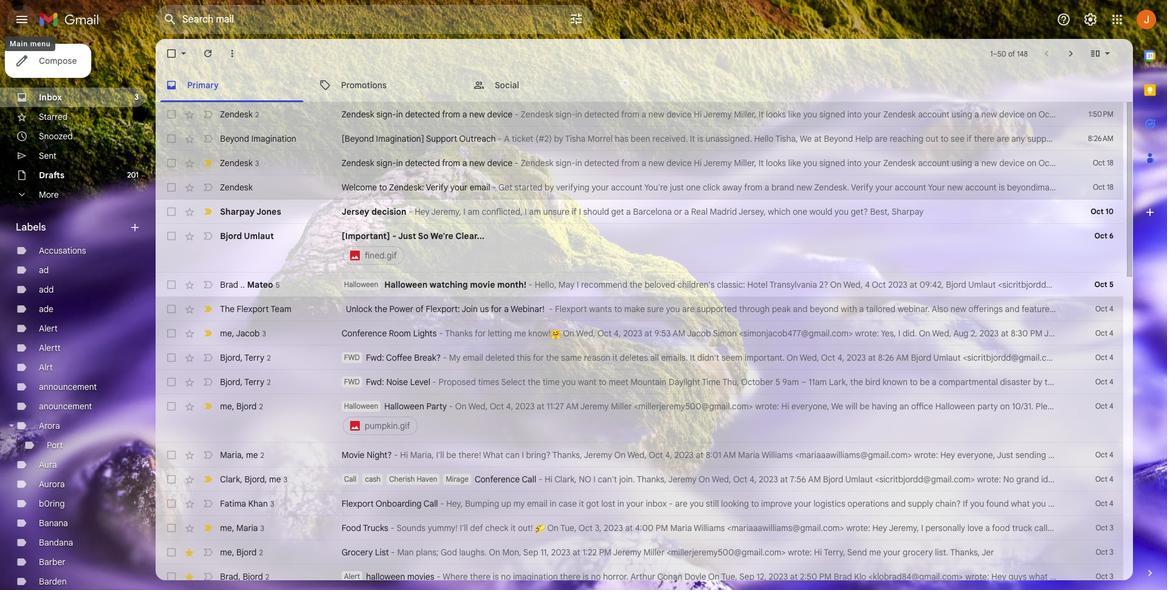 Task type: describe. For each thing, give the bounding box(es) containing it.
compartmental
[[940, 377, 999, 388]]

looks for zendesk sign-in detected from a new device hi jeremy miller, it looks like you signed into your zendesk account using a new device on october 19, 2023 at 13:50: locatio
[[766, 109, 787, 120]]

jeremy up click
[[704, 158, 732, 169]]

alert link
[[39, 323, 58, 334]]

your down 7:56
[[795, 498, 812, 509]]

<simonjacob477@gmail.com>
[[740, 328, 854, 339]]

device up any
[[1000, 109, 1025, 120]]

jeremy up unassigned.
[[704, 109, 732, 120]]

your left favorite
[[1065, 571, 1083, 582]]

1 horizontal spatial if
[[967, 133, 973, 144]]

2 vertical spatial it
[[511, 523, 516, 533]]

noise
[[387, 377, 408, 388]]

, for 2nd 'row' from the bottom of the page
[[232, 547, 234, 558]]

me down me , maria 3
[[220, 547, 232, 558]]

- sounds yummy! i'll def check it out!
[[389, 523, 535, 533]]

3 oct 3 from the top
[[1096, 572, 1114, 581]]

in down imagination]
[[396, 158, 403, 169]]

detected down morrel at the right of the page
[[585, 158, 620, 169]]

the
[[220, 304, 235, 315]]

1 vertical spatial us
[[480, 304, 489, 315]]

fwd for fwd: coffee break?
[[344, 353, 360, 362]]

your up the help
[[865, 109, 882, 120]]

barden
[[39, 576, 67, 587]]

jersey,
[[739, 206, 766, 217]]

0 vertical spatial what
[[1012, 498, 1031, 509]]

port link
[[47, 440, 63, 451]]

the left bird at bottom right
[[851, 377, 864, 388]]

8:26
[[879, 352, 895, 363]]

- right list
[[391, 547, 395, 558]]

9 row from the top
[[156, 321, 1168, 346]]

using for 18,
[[952, 158, 973, 169]]

1 vertical spatial by
[[545, 182, 554, 193]]

main menu
[[10, 40, 51, 48]]

zendesk up reaching
[[884, 109, 917, 120]]

1 vertical spatial everyone,
[[958, 450, 996, 460]]

1 horizontal spatial us
[[1144, 133, 1153, 144]]

am right the 8:01
[[724, 450, 737, 460]]

lark,
[[830, 377, 849, 388]]

2023 right 11,
[[552, 547, 571, 558]]

1 vertical spatial thanks,
[[637, 474, 667, 485]]

october for 18,
[[1039, 158, 1071, 169]]

4 for tenth 'row' from the bottom
[[1110, 328, 1114, 338]]

0 horizontal spatial just
[[671, 182, 684, 193]]

9:53
[[655, 328, 671, 339]]

would
[[810, 206, 833, 217]]

1 vertical spatial what
[[1030, 571, 1049, 582]]

oct 3 for sounds yummy! i'll def check it out!
[[1096, 523, 1114, 532]]

wed, inside cell
[[469, 401, 488, 412]]

maria up clark
[[220, 449, 242, 460]]

0 vertical spatial by
[[554, 133, 564, 144]]

148
[[1018, 49, 1029, 58]]

arora
[[39, 420, 60, 431]]

my
[[514, 498, 525, 509]]

favorite
[[1085, 571, 1114, 582]]

13:50:
[[1117, 109, 1140, 120]]

webinar.
[[898, 304, 930, 315]]

october for 19,
[[1039, 109, 1071, 120]]

0 vertical spatial email
[[470, 182, 491, 193]]

mountain
[[631, 377, 667, 388]]

clear...
[[456, 231, 485, 242]]

tab list inside "main content"
[[156, 68, 1134, 102]]

wrote: up 2:50 in the right of the page
[[789, 547, 813, 558]]

row containing the flexport team
[[156, 297, 1168, 321]]

of inside 'row'
[[416, 304, 424, 315]]

labels heading
[[16, 221, 129, 234]]

hey,
[[447, 498, 463, 509]]

4, up "deletes"
[[614, 328, 621, 339]]

horror.
[[603, 571, 629, 582]]

umlaut up operations
[[846, 474, 874, 485]]

sharpay jones
[[220, 206, 281, 217]]

disaster
[[1001, 377, 1032, 388]]

oct 4 for 'row' containing the flexport team
[[1096, 304, 1114, 313]]

, for 1st 'row' from the bottom of the page
[[238, 571, 241, 582]]

3 row from the top
[[156, 151, 1168, 175]]

cash
[[365, 474, 381, 484]]

0 horizontal spatial there
[[470, 571, 491, 582]]

are right inbox
[[676, 498, 688, 509]]

0 vertical spatial <mariaaawilliams@gmail.com>
[[796, 450, 913, 460]]

cherish
[[389, 474, 415, 484]]

in up tisha
[[576, 109, 583, 120]]

labels
[[16, 221, 46, 234]]

get?
[[851, 206, 869, 217]]

3 inside labels navigation
[[135, 92, 139, 102]]

started
[[515, 182, 543, 193]]

me down "fatima"
[[220, 522, 232, 533]]

0 horizontal spatial and
[[794, 304, 808, 315]]

the left power
[[375, 304, 388, 315]]

the left same
[[546, 352, 559, 363]]

movies
[[408, 571, 435, 582]]

2 beyond from the left
[[825, 133, 854, 144]]

see
[[951, 133, 965, 144]]

signed for 18,
[[820, 158, 846, 169]]

1 vertical spatial <millerjeremy500@gmail.com>
[[667, 547, 786, 558]]

starred
[[39, 111, 68, 122]]

man
[[397, 547, 414, 558]]

3 inside me , maria 3
[[261, 523, 265, 533]]

2 vertical spatial be
[[447, 450, 457, 460]]

..
[[241, 279, 245, 290]]

me right send
[[870, 547, 882, 558]]

4, up 'flexport onboarding call - hey, bumping up my email in case it got lost in your inbox - are you still looking to improve your logistics operations and supply chain? if you found what you were looking for, just let me kno'
[[750, 474, 757, 485]]

on right 🤗 icon
[[563, 328, 575, 339]]

there!
[[459, 450, 482, 460]]

party
[[978, 401, 999, 412]]

sent link
[[39, 150, 57, 161]]

2 halloween from the left
[[1116, 571, 1155, 582]]

2 horizontal spatial it
[[613, 352, 618, 363]]

at left 09:42,
[[910, 279, 918, 290]]

received.
[[653, 133, 688, 144]]

0 horizontal spatial jacob
[[236, 328, 260, 339]]

wed, left aug
[[933, 328, 952, 339]]

wrote: left no on the bottom of page
[[978, 474, 1002, 485]]

8:26 am
[[1089, 134, 1114, 143]]

from right away
[[745, 182, 763, 193]]

me left know!
[[515, 328, 527, 339]]

fwd for fwd: noise level
[[344, 377, 360, 386]]

2,
[[971, 328, 978, 339]]

love
[[968, 523, 984, 533]]

row containing clark
[[156, 467, 1168, 492]]

1 horizontal spatial there
[[560, 571, 581, 582]]

it up hello
[[759, 109, 764, 120]]

your down the help
[[865, 158, 882, 169]]

fwd: for fwd: noise level
[[366, 377, 384, 388]]

2 for 2nd 'row' from the bottom of the page
[[259, 548, 263, 557]]

bjord , terry 2 for fwd: coffee break?
[[220, 352, 271, 363]]

0 horizontal spatial with
[[841, 304, 858, 315]]

on inside cell
[[456, 401, 467, 412]]

3 inside zendesk 3
[[255, 158, 259, 168]]

conference call - hi clark, no i can't join. thanks, jeremy on wed, oct 4, 2023 at 7:56 am bjord umlaut <sicritbjordd@gmail.com> wrote: no grand idea was ever born in a conferenc
[[475, 474, 1168, 485]]

- right decision on the left of the page
[[409, 206, 413, 217]]

1 horizontal spatial and
[[892, 498, 906, 509]]

oct 4 for 'row' containing clark
[[1096, 474, 1114, 484]]

at left 14:23:
[[1107, 158, 1115, 169]]

miller inside cell
[[611, 401, 632, 412]]

unlock
[[346, 304, 373, 315]]

1 horizontal spatial williams
[[762, 450, 793, 460]]

2023 up improve
[[759, 474, 779, 485]]

brad left the klo
[[834, 571, 853, 582]]

time
[[543, 377, 560, 388]]

labels navigation
[[0, 39, 156, 590]]

0 vertical spatial <sicritbjordd@gmail.com>
[[999, 279, 1099, 290]]

it left didn't
[[690, 352, 696, 363]]

wed, up –
[[800, 352, 820, 363]]

promotions
[[341, 79, 387, 90]]

zendesk down zendesk 3
[[220, 182, 253, 193]]

using for 19,
[[952, 109, 973, 120]]

0 vertical spatial tue,
[[561, 523, 577, 533]]

barden link
[[39, 576, 67, 587]]

0 vertical spatial sep
[[524, 547, 539, 558]]

- left the where
[[437, 571, 441, 582]]

1 vertical spatial sep
[[740, 571, 755, 582]]

2 vertical spatial october
[[742, 377, 774, 388]]

account up jersey decision - hey jeremy, i am conflicted, i am unsure if i should get a barcelona or a real madrid jersey, which one would you get? best, sharpay
[[612, 182, 643, 193]]

2 horizontal spatial and
[[1006, 304, 1020, 315]]

account left your
[[896, 182, 927, 193]]

2 vertical spatial by
[[1034, 377, 1043, 388]]

1 horizontal spatial miller
[[644, 547, 665, 558]]

2 vertical spatial <sicritbjordd@gmail.com>
[[876, 474, 976, 485]]

more
[[39, 189, 59, 200]]

children's
[[678, 279, 715, 290]]

known
[[883, 377, 908, 388]]

list.
[[936, 547, 949, 558]]

zendesk down reaching
[[884, 158, 917, 169]]

alert for alert halloween movies - where there is no imagination there is no horror. arthur conan doyle on tue, sep 12, 2023 at 2:50 pm brad klo <klobrad84@gmail.com> wrote: hey guys what are your favorite halloween mo
[[344, 572, 360, 581]]

0 horizontal spatial has
[[615, 133, 629, 144]]

miller, for zendesk sign-in detected from a new device hi jeremy miller, it looks like you signed into your zendesk account using a new device on october 18, 2023 at 14:23: locatio
[[735, 158, 757, 169]]

compose
[[39, 55, 77, 66]]

me left we've
[[1130, 352, 1142, 363]]

1 horizontal spatial 5
[[776, 377, 781, 388]]

0 vertical spatial of
[[1009, 49, 1016, 58]]

0 vertical spatial jeremy,
[[432, 206, 462, 217]]

2 inside zendesk 2
[[255, 110, 259, 119]]

zendesk down primary tab
[[220, 109, 253, 120]]

promotions tab
[[310, 68, 463, 102]]

the flexport team
[[220, 304, 292, 315]]

from down support
[[442, 158, 461, 169]]

at left 13:50:
[[1107, 109, 1115, 120]]

support
[[1028, 133, 1059, 144]]

2 verify from the left
[[852, 182, 874, 193]]

grand
[[1017, 474, 1040, 485]]

0 horizontal spatial we
[[800, 133, 812, 144]]

sign- up imagination]
[[377, 109, 397, 120]]

into for 18,
[[848, 158, 862, 169]]

older image
[[1066, 47, 1078, 60]]

just inside cell
[[398, 231, 416, 242]]

11am
[[809, 377, 827, 388]]

at left 8:30 at the right bottom of the page
[[1002, 328, 1009, 339]]

invitation
[[1087, 450, 1122, 460]]

1 vertical spatial has
[[1081, 377, 1094, 388]]

social
[[495, 79, 519, 90]]

2 for 11th 'row' from the top
[[267, 377, 271, 387]]

got
[[587, 498, 600, 509]]

from up been
[[622, 109, 640, 120]]

wrote: down "office"
[[915, 450, 939, 460]]

1 horizontal spatial just
[[1114, 498, 1128, 509]]

umlaut down aug
[[934, 352, 962, 363]]

2023 up "deletes"
[[624, 328, 643, 339]]

18 for zendesk sign-in detected from a new device - zendesk sign-in detected from a new device hi jeremy miller, it looks like you signed into your zendesk account using a new device on october 18, 2023 at 14:23: locatio
[[1108, 158, 1114, 167]]

more image
[[226, 47, 238, 60]]

- left hey,
[[441, 498, 444, 509]]

2023 inside cell
[[516, 401, 535, 412]]

device up get
[[488, 158, 513, 169]]

🤗 image
[[551, 329, 561, 339]]

on up join.
[[615, 450, 626, 460]]

an
[[900, 401, 910, 412]]

- right trucks on the left
[[391, 523, 395, 533]]

sign- down imagination]
[[377, 158, 397, 169]]

2 vertical spatial thanks,
[[951, 547, 981, 558]]

0 vertical spatial be
[[921, 377, 930, 388]]

hey down operations
[[873, 523, 888, 533]]

row containing maria
[[156, 443, 1136, 467]]

pm right 1:22
[[599, 547, 612, 558]]

features!
[[1022, 304, 1057, 315]]

conference for conference room lights
[[342, 328, 387, 339]]

- left my
[[443, 352, 447, 363]]

jer
[[982, 547, 995, 558]]

umlaut up offerings
[[969, 279, 997, 290]]

wed, up the reason in the bottom of the page
[[577, 328, 596, 339]]

signed for 19,
[[820, 109, 846, 120]]

halloween down noise
[[385, 401, 425, 412]]

guys
[[1009, 571, 1028, 582]]

1 vertical spatial i'll
[[460, 523, 468, 533]]

me up maria , me 2
[[220, 401, 232, 412]]

seem
[[722, 352, 743, 363]]

jeremy down "eguide"
[[1045, 328, 1073, 339]]

1 horizontal spatial flexport
[[342, 498, 374, 509]]

imagination
[[252, 133, 297, 144]]

, for 'row' containing clark
[[240, 474, 242, 485]]

to right "known"
[[910, 377, 918, 388]]

account for get started by verifying your account you're just one click away from a brand new zendesk. verify your account your new account is beyondimaginationhelp.zendesk.com see
[[966, 182, 997, 193]]

0 horizontal spatial williams
[[694, 523, 726, 533]]

1 vertical spatial it
[[579, 498, 584, 509]]

1 vertical spatial jeremy,
[[890, 523, 920, 533]]

to left zendesk:
[[379, 182, 387, 193]]

to right out on the top of page
[[941, 133, 949, 144]]

barber link
[[39, 557, 65, 568]]

, for tenth 'row' from the bottom
[[232, 328, 234, 339]]

were
[[1049, 498, 1068, 509]]

send
[[848, 547, 868, 558]]

hello,
[[535, 279, 557, 290]]

row containing fatima khan
[[156, 492, 1168, 516]]

wrote: up fda,
[[1066, 352, 1090, 363]]

i left the did.
[[899, 328, 901, 339]]

detected up zendesk:
[[405, 158, 440, 169]]

row containing sharpay jones
[[156, 200, 1124, 224]]

gmail image
[[39, 7, 105, 32]]

zendesk down (#2)
[[521, 158, 554, 169]]

17 row from the top
[[156, 540, 1124, 565]]

idea
[[1042, 474, 1059, 485]]

1:22
[[583, 547, 597, 558]]

0 horizontal spatial call
[[344, 474, 357, 484]]

0 horizontal spatial thanks,
[[553, 450, 583, 460]]

your inside cell
[[1093, 401, 1110, 412]]

maria down the fatima khan 3
[[237, 522, 258, 533]]

you're
[[645, 182, 668, 193]]

ade
[[39, 304, 53, 315]]

pm right 8:30 at the right bottom of the page
[[1031, 328, 1043, 339]]

2 for 1st 'row' from the bottom of the page
[[266, 572, 269, 581]]

1 halloween from the left
[[366, 571, 405, 582]]

oct 18 for welcome to zendesk: verify your email - get started by verifying your account you're just one click away from a brand new zendesk. verify your account your new account is beyondimaginationhelp.zendesk.com see
[[1094, 182, 1114, 192]]

wrote: left the yes,
[[856, 328, 880, 339]]

1 horizontal spatial jacob
[[688, 328, 711, 339]]

check
[[486, 523, 509, 533]]

refresh image
[[202, 47, 214, 60]]

deleted
[[486, 352, 515, 363]]

chain?
[[936, 498, 961, 509]]

4 for 'row' containing maria
[[1110, 450, 1114, 459]]

<millerjeremy500@
[[1099, 328, 1168, 339]]

time
[[703, 377, 721, 388]]

at inside cell
[[537, 401, 545, 412]]

at left 7:56
[[781, 474, 789, 485]]

zendesk up (#2)
[[521, 109, 554, 120]]

zendesk down beyond imagination
[[220, 157, 253, 168]]

oct 3 for man plans; god laughs. on mon, sep 11, 2023 at 1:22 pm jeremy miller <millerjeremy500@gmail.com> wrote: hi terry, send me your grocery list. thanks, jer
[[1096, 547, 1114, 557]]

accusations link
[[39, 245, 86, 256]]

jones
[[257, 206, 281, 217]]

1:50 pm
[[1089, 109, 1114, 119]]

3 inside the clark , bjord , me 3
[[284, 475, 288, 484]]

to left make
[[615, 304, 623, 315]]

2 looking from the left
[[1070, 498, 1098, 509]]

4 for 12th 'row'
[[1110, 401, 1114, 411]]

me up the clark , bjord , me 3 at the left of the page
[[246, 449, 258, 460]]

1 verify from the left
[[426, 182, 449, 193]]

in down tisha
[[576, 158, 583, 169]]

0 vertical spatial i'll
[[436, 450, 445, 460]]

jeremy up can't
[[584, 450, 613, 460]]

me up the fatima khan 3
[[269, 474, 281, 485]]

locatio for zendesk sign-in detected from a new device hi jeremy miller, it looks like you signed into your zendesk account using a new device on october 18, 2023 at 14:23: locatio
[[1141, 158, 1168, 169]]

verifying
[[557, 182, 590, 193]]

wed, down the 8:01
[[712, 474, 732, 485]]

zendesk 3
[[220, 157, 259, 168]]

can
[[506, 450, 520, 460]]

hey up chain? at the bottom right
[[941, 450, 956, 460]]

1 vertical spatial if
[[572, 206, 577, 217]]

bumping
[[465, 498, 500, 509]]

clark,
[[555, 474, 577, 485]]

4 for 'row' containing the flexport team
[[1110, 304, 1114, 313]]

1 vertical spatial one
[[793, 206, 808, 217]]

at left 8:26
[[869, 352, 876, 363]]

2023 right 12,
[[769, 571, 789, 582]]



Task type: locate. For each thing, give the bounding box(es) containing it.
halloween inside halloween halloween watching movie month! - hello, may i recommend the beloved children's classic: hotel transylvania 2? on wed, 4 oct 2023 at 09:42, bjord umlaut <sicritbjordd@gmail.com> wrote: thoughts a
[[344, 280, 379, 289]]

was
[[1061, 474, 1076, 485]]

1 horizontal spatial just
[[998, 450, 1014, 460]]

settings image
[[1084, 12, 1099, 27]]

with right beyond
[[841, 304, 858, 315]]

hey left the guys
[[992, 571, 1007, 582]]

3 inside the fatima khan 3
[[271, 499, 274, 508]]

on up support
[[1028, 109, 1037, 120]]

1 miller, from the top
[[735, 109, 757, 120]]

9am
[[783, 377, 800, 388]]

1 me , bjord 2 from the top
[[220, 401, 263, 412]]

2 horizontal spatial thanks,
[[951, 547, 981, 558]]

2 18 from the top
[[1108, 182, 1114, 192]]

supply
[[909, 498, 934, 509]]

5 row from the top
[[156, 200, 1124, 224]]

4 for 'row' containing fatima khan
[[1110, 499, 1114, 508]]

oct 4 for tenth 'row' from the bottom
[[1096, 328, 1114, 338]]

pm right 4:00
[[656, 523, 669, 533]]

1 bjord , terry 2 from the top
[[220, 352, 271, 363]]

if
[[967, 133, 973, 144], [572, 206, 577, 217]]

, for 'row' containing maria
[[242, 449, 244, 460]]

1 using from the top
[[952, 109, 973, 120]]

taco
[[1075, 523, 1094, 533]]

5 oct 4 from the top
[[1096, 401, 1114, 411]]

my
[[449, 352, 461, 363]]

we left 'will'
[[832, 401, 844, 412]]

1 signed from the top
[[820, 109, 846, 120]]

2 oct 18 from the top
[[1094, 182, 1114, 192]]

we've
[[1144, 352, 1166, 363]]

4 up made
[[1110, 353, 1114, 362]]

made
[[1097, 377, 1118, 388]]

us left the b
[[1144, 133, 1153, 144]]

me , jacob 3
[[220, 328, 266, 339]]

pumpkin.gif
[[365, 420, 410, 431]]

sign-
[[377, 109, 397, 120], [556, 109, 576, 120], [377, 158, 397, 169], [556, 158, 576, 169]]

0 vertical spatial it
[[613, 352, 618, 363]]

we inside cell
[[832, 401, 844, 412]]

2 signed from the top
[[820, 158, 846, 169]]

alert inside labels navigation
[[39, 323, 58, 334]]

row containing bjord umlaut
[[156, 224, 1124, 273]]

0 vertical spatial one
[[687, 182, 701, 193]]

oct 4 for 12th 'row'
[[1096, 401, 1114, 411]]

been
[[631, 133, 651, 144]]

it
[[759, 109, 764, 120], [691, 133, 696, 144], [759, 158, 764, 169], [690, 352, 696, 363]]

beloved
[[645, 279, 676, 290]]

11:27
[[547, 401, 564, 412]]

terry
[[245, 352, 265, 363], [245, 376, 265, 387]]

1 horizontal spatial alert
[[344, 572, 360, 581]]

2 horizontal spatial flexport
[[555, 304, 587, 315]]

peak
[[773, 304, 791, 315]]

2 horizontal spatial there
[[975, 133, 995, 144]]

cell containing [important] - just so we're clear...
[[342, 230, 1063, 266]]

call left hey,
[[424, 498, 438, 509]]

1 row from the top
[[156, 102, 1168, 127]]

0 vertical spatial miller
[[1076, 328, 1097, 339]]

beyond up zendesk 3
[[220, 133, 249, 144]]

0 horizontal spatial alert
[[39, 323, 58, 334]]

0 horizontal spatial conference
[[342, 328, 387, 339]]

1 vertical spatial miller
[[611, 401, 632, 412]]

no
[[1004, 474, 1015, 485]]

office
[[912, 401, 934, 412]]

1 vertical spatial locatio
[[1141, 158, 1168, 169]]

0 vertical spatial with
[[841, 304, 858, 315]]

main menu image
[[15, 12, 29, 27]]

0 horizontal spatial sharpay
[[220, 206, 255, 217]]

miller
[[1076, 328, 1097, 339], [611, 401, 632, 412], [644, 547, 665, 558]]

0 horizontal spatial i'll
[[436, 450, 445, 460]]

toggle split pane mode image
[[1090, 47, 1102, 60]]

more button
[[0, 185, 146, 204]]

2 horizontal spatial call
[[522, 474, 537, 485]]

7 oct 4 from the top
[[1096, 474, 1114, 484]]

oct 4 for 'row' containing maria
[[1096, 450, 1114, 459]]

yummy!
[[428, 523, 458, 533]]

1 looks from the top
[[766, 109, 787, 120]]

2 oct 3 from the top
[[1096, 547, 1114, 557]]

i right can
[[522, 450, 524, 460]]

1 oct 4 from the top
[[1096, 304, 1114, 313]]

10 row from the top
[[156, 346, 1166, 370]]

2 terry from the top
[[245, 376, 265, 387]]

am inside cell
[[566, 401, 579, 412]]

2 vertical spatial miller
[[644, 547, 665, 558]]

call down "bring?"
[[522, 474, 537, 485]]

5 right mateo
[[276, 280, 280, 289]]

the left beloved at the top right of the page
[[630, 279, 643, 290]]

1 vertical spatial using
[[952, 158, 973, 169]]

oct 4
[[1096, 304, 1114, 313], [1096, 328, 1114, 338], [1096, 353, 1114, 362], [1096, 377, 1114, 386], [1096, 401, 1114, 411], [1096, 450, 1114, 459], [1096, 474, 1114, 484], [1096, 499, 1114, 508]]

laughs.
[[460, 547, 487, 558]]

a
[[463, 109, 467, 120], [642, 109, 647, 120], [975, 109, 980, 120], [463, 158, 467, 169], [642, 158, 647, 169], [975, 158, 980, 169], [765, 182, 770, 193], [627, 206, 631, 217], [685, 206, 690, 217], [1165, 279, 1168, 290], [504, 304, 509, 315], [860, 304, 865, 315], [933, 377, 937, 388], [1167, 377, 1168, 388], [1049, 450, 1054, 460], [1126, 474, 1131, 485], [986, 523, 991, 533]]

0 vertical spatial has
[[615, 133, 629, 144]]

halloween left mo
[[1116, 571, 1155, 582]]

aurora
[[39, 479, 65, 490]]

0 vertical spatial conference
[[342, 328, 387, 339]]

i
[[464, 206, 466, 217], [525, 206, 527, 217], [579, 206, 582, 217], [577, 279, 579, 290], [899, 328, 901, 339], [522, 450, 524, 460], [594, 474, 596, 485], [922, 523, 924, 533]]

2 row from the top
[[156, 127, 1168, 151]]

4, up lark,
[[838, 352, 845, 363]]

Search mail text field
[[182, 13, 535, 26]]

1 horizontal spatial it
[[579, 498, 584, 509]]

decision
[[372, 206, 407, 217]]

, for third 'row' from the bottom
[[232, 522, 234, 533]]

me right let
[[1142, 498, 1154, 509]]

alert for alert
[[39, 323, 58, 334]]

fatima
[[220, 498, 246, 509]]

off
[[1120, 377, 1131, 388]]

0 vertical spatial miller,
[[735, 109, 757, 120]]

the left time
[[528, 377, 541, 388]]

0 vertical spatial oct 18
[[1094, 158, 1114, 167]]

the left taco
[[1060, 523, 1073, 533]]

1 am from the left
[[468, 206, 480, 217]]

on wed, oct 4, 2023 at 9:53 am jacob simon <simonjacob477@gmail.com> wrote: yes, i did. on wed, aug 2, 2023 at 8:30 pm jeremy miller <millerjeremy500@
[[561, 328, 1168, 339]]

1 join from the left
[[462, 304, 478, 315]]

0 horizontal spatial everyone,
[[792, 401, 830, 412]]

wed, up join.
[[628, 450, 647, 460]]

4 for ninth 'row' from the bottom
[[1110, 353, 1114, 362]]

0 vertical spatial cell
[[342, 230, 1063, 266]]

0 horizontal spatial of
[[416, 304, 424, 315]]

<mariaaawilliams@gmail.com> down improve
[[728, 523, 845, 533]]

0 horizontal spatial it
[[511, 523, 516, 533]]

2 me , bjord 2 from the top
[[220, 547, 263, 558]]

me down the
[[220, 328, 232, 339]]

wrote: inside cell
[[756, 401, 780, 412]]

on down support
[[1028, 158, 1037, 169]]

- inside [important] - just so we're clear... link
[[393, 231, 397, 242]]

None checkbox
[[165, 47, 178, 60], [165, 181, 178, 193], [165, 303, 178, 315], [165, 327, 178, 339], [165, 376, 178, 388], [165, 449, 178, 461], [165, 473, 178, 485], [165, 498, 178, 510], [165, 546, 178, 558], [165, 47, 178, 60], [165, 181, 178, 193], [165, 303, 178, 315], [165, 327, 178, 339], [165, 376, 178, 388], [165, 449, 178, 461], [165, 473, 178, 485], [165, 498, 178, 510], [165, 546, 178, 558]]

everyone, inside cell
[[792, 401, 830, 412]]

miller down "eguide"
[[1076, 328, 1097, 339]]

thu,
[[723, 377, 740, 388]]

oct 4 for 11th 'row' from the top
[[1096, 377, 1114, 386]]

we right the tisha,
[[800, 133, 812, 144]]

your left grocery
[[884, 547, 901, 558]]

flexport
[[237, 304, 269, 315], [555, 304, 587, 315], [342, 498, 374, 509]]

will
[[846, 401, 858, 412]]

oct 3
[[1096, 523, 1114, 532], [1096, 547, 1114, 557], [1096, 572, 1114, 581]]

1 horizontal spatial thanks,
[[637, 474, 667, 485]]

(#2)
[[536, 133, 552, 144]]

be up "office"
[[921, 377, 930, 388]]

1 vertical spatial williams
[[694, 523, 726, 533]]

party
[[427, 401, 447, 412]]

jeremy right join.
[[669, 474, 697, 485]]

6 oct 4 from the top
[[1096, 450, 1114, 459]]

main content containing primary
[[156, 39, 1168, 590]]

8 oct 4 from the top
[[1096, 499, 1114, 508]]

1 vertical spatial just
[[1114, 498, 1128, 509]]

1 looking from the left
[[722, 498, 750, 509]]

search mail image
[[159, 9, 181, 30]]

ade link
[[39, 304, 53, 315]]

1 horizontal spatial sharpay
[[892, 206, 924, 217]]

account right your
[[966, 182, 997, 193]]

0 vertical spatial 18
[[1108, 158, 1114, 167]]

, for 12th 'row'
[[232, 401, 234, 412]]

into down the help
[[848, 158, 862, 169]]

tab list right the us
[[1134, 39, 1168, 546]]

2023 right 3,
[[604, 523, 623, 533]]

- right inbox
[[669, 498, 673, 509]]

cell containing halloween party
[[342, 400, 1168, 437]]

0 horizontal spatial beyond
[[220, 133, 249, 144]]

meet
[[609, 377, 629, 388]]

am right the 11:27
[[566, 401, 579, 412]]

i'll left "def"
[[460, 523, 468, 533]]

for right invitation
[[1124, 450, 1136, 460]]

am
[[468, 206, 480, 217], [530, 206, 541, 217]]

alertt link
[[39, 342, 61, 353]]

aura link
[[39, 459, 57, 470]]

oct 4 for 'row' containing fatima khan
[[1096, 499, 1114, 508]]

to right 'want'
[[599, 377, 607, 388]]

jacob
[[236, 328, 260, 339], [688, 328, 711, 339]]

1 into from the top
[[848, 109, 862, 120]]

2 fwd: from the top
[[366, 377, 384, 388]]

halloween up pumpkin.gif
[[344, 401, 379, 411]]

oct 4 down the born
[[1096, 499, 1114, 508]]

has right fda,
[[1081, 377, 1094, 388]]

4 for 11th 'row' from the top
[[1110, 377, 1114, 386]]

brad for ..
[[220, 279, 238, 290]]

8 row from the top
[[156, 297, 1168, 321]]

2 inside brad , bjord 2
[[266, 572, 269, 581]]

1 vertical spatial looks
[[766, 158, 787, 169]]

0 vertical spatial we
[[800, 133, 812, 144]]

from down been
[[622, 158, 640, 169]]

3
[[135, 92, 139, 102], [255, 158, 259, 168], [262, 329, 266, 338], [284, 475, 288, 484], [271, 499, 274, 508], [1110, 523, 1114, 532], [261, 523, 265, 533], [1110, 547, 1114, 557], [1110, 572, 1114, 581]]

at left 2:50 in the right of the page
[[791, 571, 798, 582]]

like up the tisha,
[[789, 109, 802, 120]]

1 terry from the top
[[245, 352, 265, 363]]

offerings
[[969, 304, 1004, 315]]

looking
[[722, 498, 750, 509], [1070, 498, 1098, 509]]

in left case
[[550, 498, 557, 509]]

1 vertical spatial email
[[463, 352, 484, 363]]

it left the out!
[[511, 523, 516, 533]]

level
[[410, 377, 431, 388]]

1 horizontal spatial with
[[1133, 377, 1150, 388]]

2 bjord , terry 2 from the top
[[220, 376, 271, 387]]

1 vertical spatial fwd
[[344, 377, 360, 386]]

7:56
[[791, 474, 807, 485]]

deletes
[[620, 352, 649, 363]]

0 vertical spatial just
[[671, 182, 684, 193]]

into for 19,
[[848, 109, 862, 120]]

on inside cell
[[1001, 401, 1011, 412]]

11 row from the top
[[156, 370, 1168, 394]]

1 horizontal spatial we
[[832, 401, 844, 412]]

advanced search options image
[[565, 7, 589, 31]]

hi inside cell
[[782, 401, 790, 412]]

aug
[[954, 328, 969, 339]]

1 horizontal spatial everyone,
[[958, 450, 996, 460]]

beyond left the help
[[825, 133, 854, 144]]

imagination]
[[376, 133, 424, 144]]

18 left 14:23:
[[1108, 158, 1114, 167]]

brad for ,
[[220, 571, 238, 582]]

miller,
[[735, 109, 757, 120], [735, 158, 757, 169]]

october up halloween halloween party - on wed, oct 4, 2023 at 11:27 am jeremy miller <millerjeremy500@gmail.com> wrote: hi everyone, we will be having an office halloween party on 10/31. please submit your costume ideas at the bottom of the page
[[742, 377, 774, 388]]

<millerjeremy500@gmail.com>
[[635, 401, 754, 412], [667, 547, 786, 558]]

on
[[831, 279, 842, 290], [563, 328, 575, 339], [920, 328, 931, 339], [787, 352, 798, 363], [456, 401, 467, 412], [615, 450, 626, 460], [699, 474, 711, 485], [548, 523, 559, 533], [489, 547, 501, 558], [709, 571, 720, 582]]

oct 4 up made
[[1096, 353, 1114, 362]]

15 row from the top
[[156, 492, 1168, 516]]

1 horizontal spatial looking
[[1070, 498, 1098, 509]]

row containing beyond imagination
[[156, 127, 1168, 151]]

maria
[[220, 449, 242, 460], [739, 450, 760, 460], [237, 522, 258, 533], [671, 523, 692, 533]]

2 for 'row' containing maria
[[261, 450, 264, 460]]

2 for 12th 'row'
[[259, 402, 263, 411]]

2 cell from the top
[[342, 400, 1168, 437]]

zendesk down '[beyond'
[[342, 158, 375, 169]]

[beyond imagination] support outreach - a ticket (#2) by tisha morrel has been received. it is unassigned. hello tisha, we at beyond help are reaching out to see if there are any support initiates you'd like for us to b
[[342, 133, 1168, 144]]

0 vertical spatial oct 3
[[1096, 523, 1114, 532]]

1 no from the left
[[501, 571, 511, 582]]

accusations
[[39, 245, 86, 256]]

out
[[926, 133, 939, 144]]

2 for ninth 'row' from the bottom
[[267, 353, 271, 362]]

kno
[[1156, 498, 1168, 509]]

0 horizontal spatial join
[[462, 304, 478, 315]]

1 horizontal spatial conference
[[475, 474, 520, 485]]

i right conflicted,
[[525, 206, 527, 217]]

terry for fwd: coffee break?
[[245, 352, 265, 363]]

me , bjord 2 for oct 3
[[220, 547, 263, 558]]

ad
[[39, 265, 49, 276]]

11,
[[541, 547, 549, 558]]

halloween up unlock
[[344, 280, 379, 289]]

1 vertical spatial tue,
[[722, 571, 738, 582]]

1 vertical spatial me , bjord 2
[[220, 547, 263, 558]]

b
[[1166, 133, 1168, 144]]

6 row from the top
[[156, 224, 1124, 273]]

1 horizontal spatial i'll
[[460, 523, 468, 533]]

umlaut down sharpay jones
[[244, 231, 274, 242]]

0 vertical spatial on
[[1028, 109, 1037, 120]]

1 vertical spatial miller,
[[735, 158, 757, 169]]

cell down real
[[342, 230, 1063, 266]]

7 row from the top
[[156, 273, 1168, 297]]

maria , me 2
[[220, 449, 264, 460]]

4 oct 4 from the top
[[1096, 377, 1114, 386]]

snoozed link
[[39, 131, 73, 142]]

1 horizontal spatial call
[[424, 498, 438, 509]]

1 sharpay from the left
[[220, 206, 255, 217]]

has left been
[[615, 133, 629, 144]]

1 vertical spatial like
[[1116, 133, 1129, 144]]

there right the where
[[470, 571, 491, 582]]

1 vertical spatial we
[[832, 401, 844, 412]]

2 into from the top
[[848, 158, 862, 169]]

conference room lights
[[342, 328, 437, 339]]

12 row from the top
[[156, 394, 1168, 443]]

2 using from the top
[[952, 158, 973, 169]]

zendesk.
[[815, 182, 850, 193]]

1 fwd: from the top
[[366, 352, 384, 363]]

cell for oct 4
[[342, 400, 1168, 437]]

2 inside maria , me 2
[[261, 450, 264, 460]]

0 horizontal spatial one
[[687, 182, 701, 193]]

terry,
[[824, 547, 846, 558]]

0 horizontal spatial jeremy,
[[432, 206, 462, 217]]

🌮 image
[[535, 524, 546, 534]]

2 join from the left
[[1088, 304, 1104, 315]]

5 up the us
[[1110, 280, 1114, 289]]

just up no on the bottom of page
[[998, 450, 1014, 460]]

0 horizontal spatial am
[[468, 206, 480, 217]]

it left got
[[579, 498, 584, 509]]

2 horizontal spatial miller
[[1076, 328, 1097, 339]]

3 oct 4 from the top
[[1096, 353, 1114, 362]]

4 for 'row' containing clark
[[1110, 474, 1114, 484]]

account up out on the top of page
[[919, 109, 950, 120]]

alert up alertt link
[[39, 323, 58, 334]]

fwd inside fwd fwd: noise level - proposed times select the time you want to meet mountain daylight time thu, october 5 9am – 11am lark, the bird known to be a compartmental disaster by the fda, has made off with the a
[[344, 377, 360, 386]]

4
[[866, 279, 871, 290], [1110, 304, 1114, 313], [1110, 328, 1114, 338], [1110, 353, 1114, 362], [1110, 377, 1114, 386], [1110, 401, 1114, 411], [1110, 450, 1114, 459], [1110, 474, 1114, 484], [1110, 499, 1114, 508]]

18 row from the top
[[156, 565, 1168, 589]]

1 18 from the top
[[1108, 158, 1114, 167]]

cell
[[342, 230, 1063, 266], [342, 400, 1168, 437]]

it right the reason in the bottom of the page
[[613, 352, 618, 363]]

1 oct 3 from the top
[[1096, 523, 1114, 532]]

None search field
[[156, 5, 594, 34]]

the left fda,
[[1045, 377, 1058, 388]]

fwd
[[344, 353, 360, 362], [344, 377, 360, 386]]

16 row from the top
[[156, 516, 1140, 540]]

hello
[[755, 133, 774, 144]]

1 beyond from the left
[[220, 133, 249, 144]]

can't
[[598, 474, 618, 485]]

brad down me , maria 3
[[220, 571, 238, 582]]

None checkbox
[[165, 108, 178, 120], [165, 133, 178, 145], [165, 157, 178, 169], [165, 206, 178, 218], [165, 230, 178, 242], [165, 279, 178, 291], [165, 352, 178, 364], [165, 400, 178, 412], [165, 522, 178, 534], [165, 571, 178, 583], [165, 108, 178, 120], [165, 133, 178, 145], [165, 157, 178, 169], [165, 206, 178, 218], [165, 230, 178, 242], [165, 279, 178, 291], [165, 352, 178, 364], [165, 400, 178, 412], [165, 522, 178, 534], [165, 571, 178, 583]]

on up 9am
[[787, 352, 798, 363]]

inbox
[[646, 498, 667, 509]]

1 horizontal spatial beyond
[[825, 133, 854, 144]]

sep left 12,
[[740, 571, 755, 582]]

1 vertical spatial terry
[[245, 376, 265, 387]]

- up fined.gif
[[393, 231, 397, 242]]

0 vertical spatial fwd:
[[366, 352, 384, 363]]

1 vertical spatial <sicritbjordd@gmail.com>
[[964, 352, 1064, 363]]

2 miller, from the top
[[735, 158, 757, 169]]

be inside cell
[[860, 401, 870, 412]]

it right received.
[[691, 133, 696, 144]]

4 row from the top
[[156, 175, 1168, 200]]

b0ring link
[[39, 498, 65, 509]]

using up see
[[952, 109, 973, 120]]

0 vertical spatial october
[[1039, 109, 1071, 120]]

flexport down may
[[555, 304, 587, 315]]

daylight
[[669, 377, 701, 388]]

tue, left 12,
[[722, 571, 738, 582]]

2 sharpay from the left
[[892, 206, 924, 217]]

operations
[[848, 498, 890, 509]]

oct inside cell
[[490, 401, 504, 412]]

sure
[[648, 304, 664, 315]]

looking right 'still'
[[722, 498, 750, 509]]

13 row from the top
[[156, 443, 1136, 467]]

1 vertical spatial into
[[848, 158, 862, 169]]

jeremy down 'want'
[[581, 401, 609, 412]]

october left 18,
[[1039, 158, 1071, 169]]

0 vertical spatial signed
[[820, 109, 846, 120]]

4, inside cell
[[506, 401, 514, 412]]

main content
[[156, 39, 1168, 590]]

18 up 10
[[1108, 182, 1114, 192]]

halloween halloween party - on wed, oct 4, 2023 at 11:27 am jeremy miller <millerjeremy500@gmail.com> wrote: hi everyone, we will be having an office halloween party on 10/31. please submit your costume ideas
[[344, 401, 1168, 412]]

i'll right maria,
[[436, 450, 445, 460]]

on for 19,
[[1028, 109, 1037, 120]]

terry for fwd: noise level
[[245, 376, 265, 387]]

14 row from the top
[[156, 467, 1168, 492]]

4 left let
[[1110, 499, 1114, 508]]

everyone, up if
[[958, 450, 996, 460]]

fwd: left "coffee"
[[366, 352, 384, 363]]

fwd inside fwd fwd: coffee break? - my email deleted this for the same reason it deletes all emails. it didn't seem important. on wed, oct 4, 2023 at 8:26 am bjord umlaut <sicritbjordd@gmail.com> wrote: seems to me we've
[[344, 353, 360, 362]]

like for zendesk sign-in detected from a new device hi jeremy miller, it looks like you signed into your zendesk account using a new device on october 18, 2023 at 14:23: locatio
[[789, 158, 802, 169]]

support image
[[1057, 12, 1072, 27]]

2 am from the left
[[530, 206, 541, 217]]

2 oct 4 from the top
[[1096, 328, 1114, 338]]

5 inside brad .. mateo 5
[[276, 280, 280, 289]]

thanks, up clark,
[[553, 450, 583, 460]]

in right the born
[[1117, 474, 1124, 485]]

, for 11th 'row' from the top
[[241, 376, 243, 387]]

anouncement
[[39, 401, 92, 412]]

webinar!
[[511, 304, 545, 315]]

18 for welcome to zendesk: verify your email - get started by verifying your account you're just one click away from a brand new zendesk. verify your account your new account is beyondimaginationhelp.zendesk.com see
[[1108, 182, 1114, 192]]

tab list
[[1134, 39, 1168, 546], [156, 68, 1134, 102]]

hey up so
[[415, 206, 430, 217]]

movie
[[470, 279, 495, 290]]

reason
[[585, 352, 611, 363]]

alert inside alert halloween movies - where there is no imagination there is no horror. arthur conan doyle on tue, sep 12, 2023 at 2:50 pm brad klo <klobrad84@gmail.com> wrote: hey guys what are your favorite halloween mo
[[344, 572, 360, 581]]

cell for oct 6
[[342, 230, 1063, 266]]

jeremy inside cell
[[581, 401, 609, 412]]

, for ninth 'row' from the bottom
[[241, 352, 243, 363]]

brad left ..
[[220, 279, 238, 290]]

tab list containing primary
[[156, 68, 1134, 102]]

<millerjeremy500@gmail.com> inside cell
[[635, 401, 754, 412]]

0 vertical spatial <millerjeremy500@gmail.com>
[[635, 401, 754, 412]]

1 vertical spatial signed
[[820, 158, 846, 169]]

williams
[[762, 450, 793, 460], [694, 523, 726, 533]]

1 horizontal spatial verify
[[852, 182, 874, 193]]

0 horizontal spatial verify
[[426, 182, 449, 193]]

row
[[156, 102, 1168, 127], [156, 127, 1168, 151], [156, 151, 1168, 175], [156, 175, 1168, 200], [156, 200, 1124, 224], [156, 224, 1124, 273], [156, 273, 1168, 297], [156, 297, 1168, 321], [156, 321, 1168, 346], [156, 346, 1166, 370], [156, 370, 1168, 394], [156, 394, 1168, 443], [156, 443, 1136, 467], [156, 467, 1168, 492], [156, 492, 1168, 516], [156, 516, 1140, 540], [156, 540, 1124, 565], [156, 565, 1168, 589]]

grocery
[[903, 547, 934, 558]]

1 vertical spatial <mariaaawilliams@gmail.com>
[[728, 523, 845, 533]]

oct 18 for zendesk sign-in detected from a new device - zendesk sign-in detected from a new device hi jeremy miller, it looks like you signed into your zendesk account using a new device on october 18, 2023 at 14:23: locatio
[[1094, 158, 1114, 167]]

0 horizontal spatial just
[[398, 231, 416, 242]]

i left should on the top of the page
[[579, 206, 582, 217]]

1 fwd from the top
[[344, 353, 360, 362]]

support
[[426, 133, 458, 144]]

1 cell from the top
[[342, 230, 1063, 266]]

for down 13:50:
[[1131, 133, 1142, 144]]

prepare
[[1119, 304, 1149, 315]]

2 vertical spatial email
[[527, 498, 548, 509]]

me , bjord 2 for oct 4
[[220, 401, 263, 412]]

sending
[[1016, 450, 1047, 460]]

oct 4 for ninth 'row' from the bottom
[[1096, 353, 1114, 362]]

am right 8:26
[[897, 352, 910, 363]]

1 horizontal spatial tue,
[[722, 571, 738, 582]]

locatio for zendesk sign-in detected from a new device hi jeremy miller, it looks like you signed into your zendesk account using a new device on october 19, 2023 at 13:50: locatio
[[1142, 109, 1168, 120]]

3 inside me , jacob 3
[[262, 329, 266, 338]]

fwd: for fwd: coffee break?
[[366, 352, 384, 363]]

social tab
[[464, 68, 617, 102]]

on right doyle
[[709, 571, 720, 582]]

like for zendesk sign-in detected from a new device hi jeremy miller, it looks like you signed into your zendesk account using a new device on october 19, 2023 at 13:50: locatio
[[789, 109, 802, 120]]

halloween inside halloween halloween party - on wed, oct 4, 2023 at 11:27 am jeremy miller <millerjeremy500@gmail.com> wrote: hi everyone, we will be having an office halloween party on 10/31. please submit your costume ideas
[[344, 401, 379, 411]]

2 fwd from the top
[[344, 377, 360, 386]]

2 horizontal spatial 5
[[1110, 280, 1114, 289]]

miller, for zendesk sign-in detected from a new device hi jeremy miller, it looks like you signed into your zendesk account using a new device on october 19, 2023 at 13:50: locatio
[[735, 109, 757, 120]]

0 horizontal spatial if
[[572, 206, 577, 217]]

2 no from the left
[[591, 571, 601, 582]]

account for zendesk sign-in detected from a new device hi jeremy miller, it looks like you signed into your zendesk account using a new device on october 19, 2023 at 13:50: locatio
[[919, 109, 950, 120]]

no down 'mon,'
[[501, 571, 511, 582]]

looks for zendesk sign-in detected from a new device hi jeremy miller, it looks like you signed into your zendesk account using a new device on october 18, 2023 at 14:23: locatio
[[766, 158, 787, 169]]

0 vertical spatial us
[[1144, 133, 1153, 144]]

0 horizontal spatial flexport
[[237, 304, 269, 315]]

in up imagination]
[[396, 109, 403, 120]]

sep
[[524, 547, 539, 558], [740, 571, 755, 582]]

2 looks from the top
[[766, 158, 787, 169]]

room
[[389, 328, 411, 339]]

for right this
[[533, 352, 544, 363]]

personally
[[926, 523, 966, 533]]

account for zendesk sign-in detected from a new device hi jeremy miller, it looks like you signed into your zendesk account using a new device on october 18, 2023 at 14:23: locatio
[[919, 158, 950, 169]]

bjord , terry 2 for fwd: noise level
[[220, 376, 271, 387]]

one right 'which'
[[793, 206, 808, 217]]

1 oct 18 from the top
[[1094, 158, 1114, 167]]

conference for conference call - hi clark, no i can't join. thanks, jeremy on wed, oct 4, 2023 at 7:56 am bjord umlaut <sicritbjordd@gmail.com> wrote: no grand idea was ever born in a conferenc
[[475, 474, 520, 485]]

on for 18,
[[1028, 158, 1037, 169]]

primary tab
[[156, 68, 308, 102]]



Task type: vqa. For each thing, say whether or not it's contained in the screenshot.


